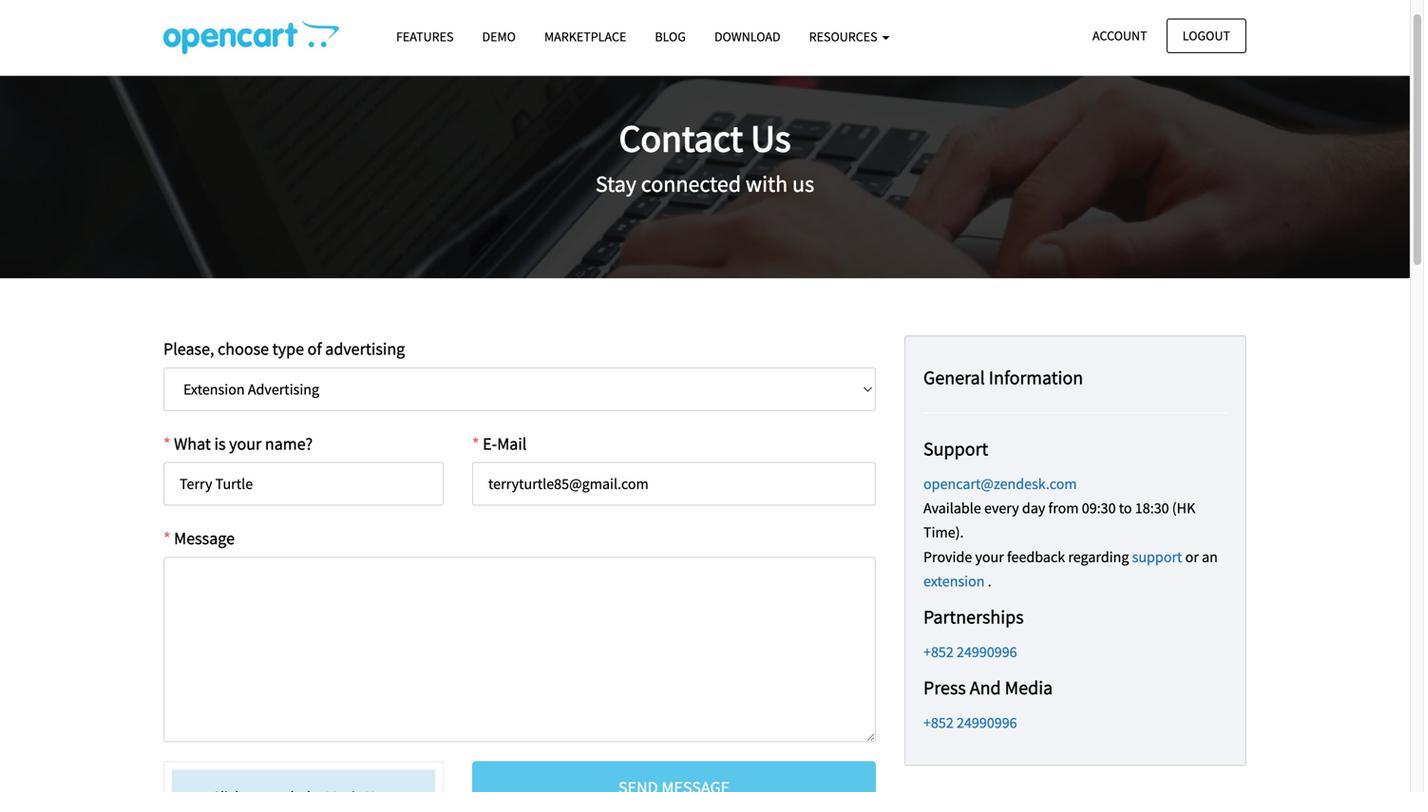 Task type: locate. For each thing, give the bounding box(es) containing it.
24990996 up press and media
[[957, 643, 1017, 662]]

type
[[272, 338, 304, 360]]

logout
[[1183, 27, 1230, 44]]

support link
[[1132, 548, 1182, 567]]

regarding
[[1068, 548, 1129, 567]]

+852 24990996 for 2nd +852 24990996 link
[[924, 714, 1017, 733]]

opencart - advertising image
[[163, 20, 339, 54]]

what
[[174, 433, 211, 454]]

+852 24990996 link
[[924, 643, 1017, 662], [924, 714, 1017, 733]]

24990996
[[957, 643, 1017, 662], [957, 714, 1017, 733]]

+852
[[924, 643, 954, 662], [924, 714, 954, 733]]

demo
[[482, 28, 516, 45]]

partnerships
[[924, 605, 1024, 629]]

resources
[[809, 28, 880, 45]]

0 vertical spatial +852
[[924, 643, 954, 662]]

your right is
[[229, 433, 262, 454]]

.
[[988, 572, 992, 591]]

message
[[174, 528, 235, 549]]

09:30
[[1082, 499, 1116, 518]]

support
[[924, 437, 988, 461]]

with
[[746, 170, 788, 198]]

account link
[[1077, 19, 1164, 53]]

of
[[308, 338, 322, 360]]

2 +852 from the top
[[924, 714, 954, 733]]

2 +852 24990996 from the top
[[924, 714, 1017, 733]]

1 horizontal spatial your
[[975, 548, 1004, 567]]

2 +852 24990996 link from the top
[[924, 714, 1017, 733]]

+852 24990996 for 2nd +852 24990996 link from the bottom
[[924, 643, 1017, 662]]

press
[[924, 676, 966, 700]]

marketplace
[[544, 28, 626, 45]]

your
[[229, 433, 262, 454], [975, 548, 1004, 567]]

opencart@zendesk.com link
[[924, 475, 1077, 494]]

1 vertical spatial 24990996
[[957, 714, 1017, 733]]

e-mail
[[483, 433, 527, 454]]

0 vertical spatial 24990996
[[957, 643, 1017, 662]]

+852 up press on the bottom of page
[[924, 643, 954, 662]]

24990996 down press and media
[[957, 714, 1017, 733]]

general information
[[924, 366, 1083, 390]]

0 vertical spatial +852 24990996
[[924, 643, 1017, 662]]

0 horizontal spatial your
[[229, 433, 262, 454]]

your inside opencart@zendesk.com available every day from 09:30 to 18:30 (hk time). provide your feedback regarding support or an extension .
[[975, 548, 1004, 567]]

stay
[[596, 170, 637, 198]]

your up .
[[975, 548, 1004, 567]]

+852 24990996 down partnerships
[[924, 643, 1017, 662]]

contact
[[619, 114, 743, 162]]

download link
[[700, 20, 795, 53]]

extension link
[[924, 572, 985, 591]]

+852 for 2nd +852 24990996 link
[[924, 714, 954, 733]]

1 +852 24990996 from the top
[[924, 643, 1017, 662]]

features link
[[382, 20, 468, 53]]

support
[[1132, 548, 1182, 567]]

+852 24990996 down and
[[924, 714, 1017, 733]]

blog
[[655, 28, 686, 45]]

1 vertical spatial +852 24990996 link
[[924, 714, 1017, 733]]

connected
[[641, 170, 741, 198]]

1 vertical spatial your
[[975, 548, 1004, 567]]

e-
[[483, 433, 497, 454]]

download
[[714, 28, 781, 45]]

+852 24990996
[[924, 643, 1017, 662], [924, 714, 1017, 733]]

contact us stay connected with us
[[596, 114, 814, 198]]

advertising
[[325, 338, 405, 360]]

1 vertical spatial +852
[[924, 714, 954, 733]]

name?
[[265, 433, 313, 454]]

0 vertical spatial +852 24990996 link
[[924, 643, 1017, 662]]

1 vertical spatial +852 24990996
[[924, 714, 1017, 733]]

+852 24990996 link down partnerships
[[924, 643, 1017, 662]]

us
[[792, 170, 814, 198]]

every
[[984, 499, 1019, 518]]

+852 24990996 link down and
[[924, 714, 1017, 733]]

1 +852 from the top
[[924, 643, 954, 662]]

+852 down press on the bottom of page
[[924, 714, 954, 733]]

media
[[1005, 676, 1053, 700]]



Task type: describe. For each thing, give the bounding box(es) containing it.
logout link
[[1167, 19, 1247, 53]]

available
[[924, 499, 981, 518]]

What is your name? text field
[[163, 462, 444, 506]]

resources link
[[795, 20, 904, 53]]

feedback
[[1007, 548, 1065, 567]]

to
[[1119, 499, 1132, 518]]

provide
[[924, 548, 972, 567]]

account
[[1093, 27, 1147, 44]]

and
[[970, 676, 1001, 700]]

18:30
[[1135, 499, 1169, 518]]

information
[[989, 366, 1083, 390]]

Message text field
[[163, 557, 876, 743]]

opencart@zendesk.com available every day from 09:30 to 18:30 (hk time). provide your feedback regarding support or an extension .
[[924, 475, 1218, 591]]

day
[[1022, 499, 1045, 518]]

press and media
[[924, 676, 1053, 700]]

extension
[[924, 572, 985, 591]]

0 vertical spatial your
[[229, 433, 262, 454]]

2 24990996 from the top
[[957, 714, 1017, 733]]

1 24990996 from the top
[[957, 643, 1017, 662]]

(hk
[[1172, 499, 1196, 518]]

us
[[751, 114, 791, 162]]

+852 for 2nd +852 24990996 link from the bottom
[[924, 643, 954, 662]]

features
[[396, 28, 454, 45]]

an
[[1202, 548, 1218, 567]]

opencart@zendesk.com
[[924, 475, 1077, 494]]

marketplace link
[[530, 20, 641, 53]]

choose
[[218, 338, 269, 360]]

please,
[[163, 338, 214, 360]]

what is your name?
[[174, 433, 313, 454]]

from
[[1049, 499, 1079, 518]]

1 +852 24990996 link from the top
[[924, 643, 1017, 662]]

is
[[214, 433, 226, 454]]

E-Mail text field
[[472, 462, 876, 506]]

blog link
[[641, 20, 700, 53]]

or
[[1185, 548, 1199, 567]]

general
[[924, 366, 985, 390]]

demo link
[[468, 20, 530, 53]]

please, choose type of advertising
[[163, 338, 405, 360]]

mail
[[497, 433, 527, 454]]

time).
[[924, 523, 964, 542]]



Task type: vqa. For each thing, say whether or not it's contained in the screenshot.
the Provide
yes



